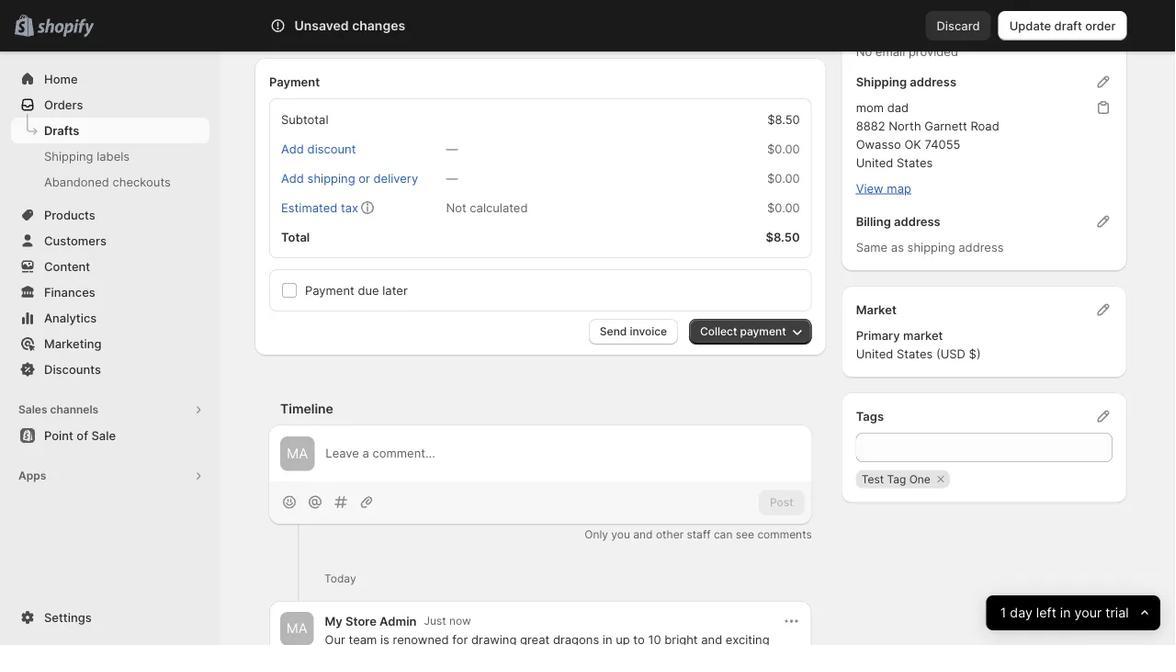 Task type: describe. For each thing, give the bounding box(es) containing it.
sales channels button
[[11, 397, 210, 423]]

shipping for shipping address
[[857, 75, 908, 89]]

shipping address
[[857, 75, 957, 89]]

you
[[612, 528, 631, 542]]

view
[[857, 182, 884, 196]]

one
[[910, 473, 931, 486]]

sale
[[91, 428, 116, 443]]

information
[[906, 19, 972, 33]]

united inside primary market united states (usd $)
[[857, 347, 894, 361]]

abandoned
[[44, 175, 109, 189]]

map
[[887, 182, 912, 196]]

$8.50 for subtotal
[[768, 113, 800, 127]]

discard
[[937, 18, 981, 33]]

$0.00 for add discount
[[768, 142, 800, 156]]

2 vertical spatial address
[[959, 240, 1004, 255]]

mom
[[857, 101, 884, 115]]

email
[[876, 45, 906, 59]]

add shipping or delivery button
[[270, 166, 429, 192]]

apps button
[[11, 463, 210, 489]]

drafts link
[[11, 118, 210, 143]]

channels
[[50, 403, 98, 416]]

no
[[857, 45, 873, 59]]

add shipping or delivery
[[281, 171, 418, 186]]

74055
[[925, 137, 961, 152]]

test
[[862, 473, 884, 486]]

garnett
[[925, 119, 968, 133]]

settings
[[44, 610, 92, 625]]

(usd
[[937, 347, 966, 361]]

discount
[[308, 142, 356, 156]]

discard button
[[926, 11, 992, 40]]

only
[[585, 528, 609, 542]]

address for billing address
[[895, 215, 941, 229]]

1 day left in your trial button
[[987, 596, 1161, 631]]

2 avatar with initials m a image from the top
[[280, 613, 314, 645]]

settings link
[[11, 605, 210, 631]]

sales
[[18, 403, 47, 416]]

customers link
[[11, 228, 210, 254]]

abandoned checkouts link
[[11, 169, 210, 195]]

primary market united states (usd $)
[[857, 329, 981, 361]]

8882
[[857, 119, 886, 133]]

products
[[44, 208, 95, 222]]

market
[[857, 303, 897, 317]]

add discount button
[[270, 137, 367, 162]]

primary
[[857, 329, 901, 343]]

home link
[[11, 66, 210, 92]]

day
[[1011, 605, 1033, 621]]

update draft order button
[[999, 11, 1128, 40]]

dad
[[888, 101, 909, 115]]

same as shipping address
[[857, 240, 1004, 255]]

$8.50 for total
[[766, 230, 800, 245]]

billing
[[857, 215, 892, 229]]

update draft order
[[1010, 18, 1117, 33]]

calculated
[[470, 201, 528, 215]]

view map link
[[857, 182, 912, 196]]

contact
[[857, 19, 903, 33]]

shipping labels
[[44, 149, 130, 163]]

united inside mom dad 8882 north garnett road owasso ok 74055 united states
[[857, 156, 894, 170]]

states inside primary market united states (usd $)
[[897, 347, 933, 361]]

order
[[1086, 18, 1117, 33]]

just
[[424, 615, 446, 628]]

no email provided
[[857, 45, 959, 59]]

search button
[[314, 11, 848, 40]]

same
[[857, 240, 888, 255]]

collect payment button
[[690, 319, 812, 345]]

$8.50 button
[[306, 7, 361, 33]]

update
[[1010, 18, 1052, 33]]

shipping inside button
[[308, 171, 355, 186]]

today
[[325, 573, 356, 586]]

of
[[77, 428, 88, 443]]

can
[[714, 528, 733, 542]]

staff
[[687, 528, 711, 542]]

market
[[904, 329, 944, 343]]

contact information
[[857, 19, 972, 33]]

point
[[44, 428, 73, 443]]

test tag one
[[862, 473, 931, 486]]

as
[[892, 240, 905, 255]]

labels
[[97, 149, 130, 163]]

customers
[[44, 234, 107, 248]]

tag
[[888, 473, 907, 486]]

only you and other staff can see comments
[[585, 528, 812, 542]]

payment for payment
[[269, 75, 320, 89]]

send invoice
[[600, 325, 667, 339]]

$0.00 for add shipping or delivery
[[768, 171, 800, 186]]

collect
[[701, 325, 738, 339]]

my
[[325, 614, 343, 629]]

— for add discount
[[446, 142, 458, 156]]



Task type: vqa. For each thing, say whether or not it's contained in the screenshot.
bottom SELECT
no



Task type: locate. For each thing, give the bounding box(es) containing it.
states down the 'ok'
[[897, 156, 933, 170]]

0 vertical spatial avatar with initials m a image
[[280, 437, 315, 471]]

0 vertical spatial united
[[857, 156, 894, 170]]

payment up subtotal
[[269, 75, 320, 89]]

invoice
[[630, 325, 667, 339]]

united down owasso
[[857, 156, 894, 170]]

due
[[358, 284, 379, 298]]

collect payment
[[701, 325, 787, 339]]

shipping right as
[[908, 240, 956, 255]]

shipping down drafts
[[44, 149, 93, 163]]

$8.50 left changes
[[317, 12, 350, 27]]

changes
[[352, 18, 406, 34]]

shipping
[[857, 75, 908, 89], [44, 149, 93, 163]]

billing address
[[857, 215, 941, 229]]

1 vertical spatial united
[[857, 347, 894, 361]]

avatar with initials m a image
[[280, 437, 315, 471], [280, 613, 314, 645]]

2 states from the top
[[897, 347, 933, 361]]

finances
[[44, 285, 95, 299]]

1 horizontal spatial shipping
[[857, 75, 908, 89]]

shopify image
[[37, 19, 94, 37]]

add discount
[[281, 142, 356, 156]]

unsaved changes
[[295, 18, 406, 34]]

states down market on the right bottom
[[897, 347, 933, 361]]

home
[[44, 72, 78, 86]]

add
[[281, 142, 304, 156], [281, 171, 304, 186]]

2 vertical spatial $8.50
[[766, 230, 800, 245]]

owasso
[[857, 137, 902, 152]]

None text field
[[857, 433, 1113, 463]]

states inside mom dad 8882 north garnett road owasso ok 74055 united states
[[897, 156, 933, 170]]

trial
[[1106, 605, 1130, 621]]

united down the primary
[[857, 347, 894, 361]]

address right as
[[959, 240, 1004, 255]]

united
[[857, 156, 894, 170], [857, 347, 894, 361]]

Leave a comment... text field
[[326, 445, 801, 463]]

shipping up mom
[[857, 75, 908, 89]]

0 vertical spatial $0.00
[[768, 142, 800, 156]]

— for add shipping or delivery
[[446, 171, 458, 186]]

2 $0.00 from the top
[[768, 171, 800, 186]]

add for add discount
[[281, 142, 304, 156]]

your
[[1075, 605, 1103, 621]]

1 — from the top
[[446, 142, 458, 156]]

0 horizontal spatial shipping
[[308, 171, 355, 186]]

search
[[344, 18, 384, 33]]

payment for payment due later
[[305, 284, 355, 298]]

later
[[383, 284, 408, 298]]

total
[[281, 230, 310, 245]]

not calculated
[[446, 201, 528, 215]]

1 states from the top
[[897, 156, 933, 170]]

1 vertical spatial $8.50
[[768, 113, 800, 127]]

my store admin just now
[[325, 614, 471, 629]]

point of sale
[[44, 428, 116, 443]]

tax
[[341, 201, 359, 215]]

1
[[1001, 605, 1007, 621]]

address for shipping address
[[910, 75, 957, 89]]

0 vertical spatial payment
[[269, 75, 320, 89]]

post
[[770, 496, 794, 510]]

other
[[656, 528, 684, 542]]

1 vertical spatial states
[[897, 347, 933, 361]]

payment due later
[[305, 284, 408, 298]]

and
[[634, 528, 653, 542]]

shipping labels link
[[11, 143, 210, 169]]

add up estimated
[[281, 171, 304, 186]]

add for add shipping or delivery
[[281, 171, 304, 186]]

2 vertical spatial $0.00
[[768, 201, 800, 215]]

0 vertical spatial shipping
[[857, 75, 908, 89]]

orders link
[[11, 92, 210, 118]]

0 vertical spatial $8.50
[[317, 12, 350, 27]]

see
[[736, 528, 755, 542]]

post button
[[759, 491, 805, 516]]

1 $0.00 from the top
[[768, 142, 800, 156]]

apps
[[18, 469, 46, 483]]

address down provided
[[910, 75, 957, 89]]

content
[[44, 259, 90, 273]]

analytics link
[[11, 305, 210, 331]]

2 — from the top
[[446, 171, 458, 186]]

now
[[449, 615, 471, 628]]

$8.50 left same
[[766, 230, 800, 245]]

analytics
[[44, 311, 97, 325]]

1 vertical spatial shipping
[[908, 240, 956, 255]]

provided
[[909, 45, 959, 59]]

$8.50 inside "button"
[[317, 12, 350, 27]]

send invoice button
[[589, 319, 679, 345]]

mom dad 8882 north garnett road owasso ok 74055 united states
[[857, 101, 1000, 170]]

estimated tax button
[[270, 195, 370, 221]]

2 united from the top
[[857, 347, 894, 361]]

estimated
[[281, 201, 338, 215]]

view map
[[857, 182, 912, 196]]

0 vertical spatial —
[[446, 142, 458, 156]]

1 vertical spatial avatar with initials m a image
[[280, 613, 314, 645]]

store
[[346, 614, 377, 629]]

comments
[[758, 528, 812, 542]]

2 add from the top
[[281, 171, 304, 186]]

1 vertical spatial —
[[446, 171, 458, 186]]

add down subtotal
[[281, 142, 304, 156]]

marketing link
[[11, 331, 210, 357]]

tags
[[857, 410, 884, 424]]

0 vertical spatial shipping
[[308, 171, 355, 186]]

road
[[971, 119, 1000, 133]]

—
[[446, 142, 458, 156], [446, 171, 458, 186]]

shipping down discount
[[308, 171, 355, 186]]

not
[[446, 201, 467, 215]]

$8.50 left mom
[[768, 113, 800, 127]]

0 vertical spatial add
[[281, 142, 304, 156]]

estimated tax
[[281, 201, 359, 215]]

discounts link
[[11, 357, 210, 382]]

1 vertical spatial payment
[[305, 284, 355, 298]]

$)
[[970, 347, 981, 361]]

1 united from the top
[[857, 156, 894, 170]]

0 vertical spatial address
[[910, 75, 957, 89]]

$0.00
[[768, 142, 800, 156], [768, 171, 800, 186], [768, 201, 800, 215]]

ok
[[905, 137, 922, 152]]

or
[[359, 171, 370, 186]]

0 vertical spatial states
[[897, 156, 933, 170]]

sales channels
[[18, 403, 98, 416]]

left
[[1037, 605, 1057, 621]]

admin
[[380, 614, 417, 629]]

north
[[889, 119, 922, 133]]

1 horizontal spatial shipping
[[908, 240, 956, 255]]

1 vertical spatial address
[[895, 215, 941, 229]]

1 day left in your trial
[[1001, 605, 1130, 621]]

1 add from the top
[[281, 142, 304, 156]]

unsaved
[[295, 18, 349, 34]]

1 vertical spatial $0.00
[[768, 171, 800, 186]]

discounts
[[44, 362, 101, 376]]

checkouts
[[113, 175, 171, 189]]

avatar with initials m a image left my
[[280, 613, 314, 645]]

address up same as shipping address
[[895, 215, 941, 229]]

1 vertical spatial shipping
[[44, 149, 93, 163]]

3 $0.00 from the top
[[768, 201, 800, 215]]

payment left due
[[305, 284, 355, 298]]

avatar with initials m a image down timeline
[[280, 437, 315, 471]]

1 avatar with initials m a image from the top
[[280, 437, 315, 471]]

shipping for shipping labels
[[44, 149, 93, 163]]

0 horizontal spatial shipping
[[44, 149, 93, 163]]

$8.50
[[317, 12, 350, 27], [768, 113, 800, 127], [766, 230, 800, 245]]

point of sale link
[[11, 423, 210, 449]]

1 vertical spatial add
[[281, 171, 304, 186]]



